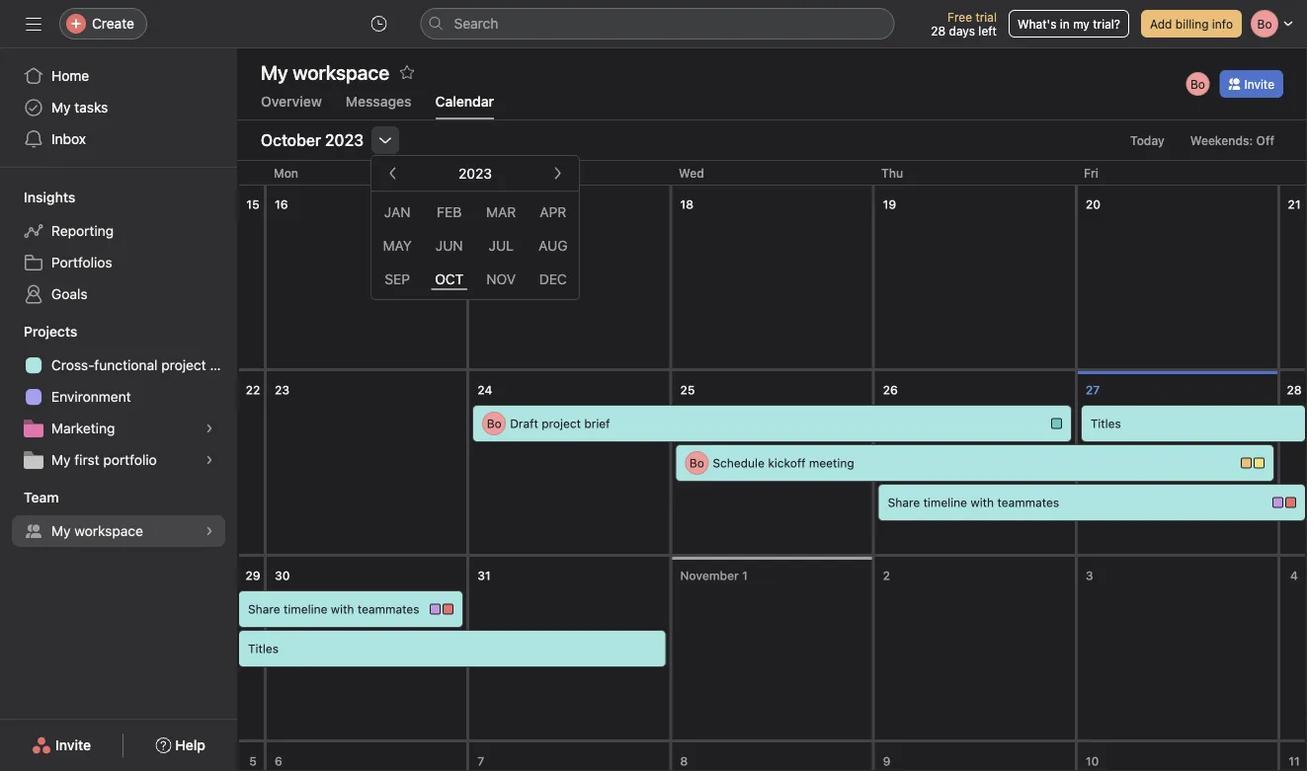 Task type: vqa. For each thing, say whether or not it's contained in the screenshot.
the bottom Invite "Button"
yes



Task type: locate. For each thing, give the bounding box(es) containing it.
sep button
[[372, 262, 423, 295]]

0 vertical spatial titles
[[1091, 417, 1122, 431]]

reporting
[[51, 223, 114, 239]]

history image
[[371, 16, 387, 32]]

1 horizontal spatial titles
[[1091, 417, 1122, 431]]

share down 29
[[248, 603, 280, 617]]

0 horizontal spatial titles
[[248, 642, 279, 656]]

projects
[[24, 324, 77, 340]]

share up 2
[[888, 496, 920, 510]]

1 horizontal spatial timeline
[[924, 496, 968, 510]]

19
[[883, 198, 897, 211]]

0 horizontal spatial 28
[[931, 24, 946, 38]]

1 horizontal spatial with
[[971, 496, 994, 510]]

bo left schedule
[[690, 457, 705, 470]]

1 horizontal spatial project
[[542, 417, 581, 431]]

my
[[51, 99, 71, 116], [51, 452, 71, 468], [51, 523, 71, 540]]

oct button
[[423, 262, 475, 295]]

functional
[[94, 357, 158, 374]]

insights
[[24, 189, 75, 206]]

help
[[175, 738, 205, 754]]

tue
[[476, 166, 497, 180]]

draft
[[510, 417, 538, 431]]

nov button
[[475, 262, 527, 295]]

0 vertical spatial my
[[51, 99, 71, 116]]

1 vertical spatial with
[[331, 603, 354, 617]]

invite
[[1245, 77, 1275, 91], [55, 738, 91, 754]]

1 horizontal spatial invite
[[1245, 77, 1275, 91]]

project left brief
[[542, 417, 581, 431]]

share
[[888, 496, 920, 510], [248, 603, 280, 617]]

0 vertical spatial bo
[[1191, 77, 1206, 91]]

1 vertical spatial invite button
[[19, 728, 104, 764]]

0 vertical spatial timeline
[[924, 496, 968, 510]]

nov
[[487, 271, 516, 287]]

first
[[74, 452, 99, 468]]

draft project brief
[[510, 417, 610, 431]]

dec button
[[527, 262, 579, 295]]

1 horizontal spatial share
[[888, 496, 920, 510]]

2 vertical spatial bo
[[690, 457, 705, 470]]

jun button
[[423, 229, 475, 262]]

my left first
[[51, 452, 71, 468]]

1 horizontal spatial share timeline with teammates
[[888, 496, 1060, 510]]

mon
[[274, 166, 299, 180]]

15
[[246, 198, 260, 211]]

0 vertical spatial share timeline with teammates
[[888, 496, 1060, 510]]

add to starred image
[[399, 64, 415, 80]]

mar
[[486, 204, 516, 220]]

1 vertical spatial my
[[51, 452, 71, 468]]

weekends: off
[[1191, 133, 1275, 147]]

feb button
[[423, 196, 475, 229]]

titles down 29
[[248, 642, 279, 656]]

7
[[478, 755, 484, 769]]

what's in my trial? button
[[1009, 10, 1130, 38]]

project left 'plan' at the left top
[[161, 357, 206, 374]]

search button
[[421, 8, 895, 40]]

1 vertical spatial project
[[542, 417, 581, 431]]

1 horizontal spatial invite button
[[1220, 70, 1284, 98]]

3 my from the top
[[51, 523, 71, 540]]

0 horizontal spatial invite
[[55, 738, 91, 754]]

cross-functional project plan link
[[12, 350, 237, 381]]

may button
[[372, 229, 423, 262]]

28
[[931, 24, 946, 38], [1287, 383, 1302, 397]]

1 vertical spatial share timeline with teammates
[[248, 603, 420, 617]]

2 my from the top
[[51, 452, 71, 468]]

apr
[[540, 204, 567, 220]]

28 inside free trial 28 days left
[[931, 24, 946, 38]]

0 horizontal spatial with
[[331, 603, 354, 617]]

my inside my tasks link
[[51, 99, 71, 116]]

mar button
[[475, 196, 527, 229]]

0 horizontal spatial bo
[[487, 417, 502, 431]]

9
[[883, 755, 891, 769]]

1 vertical spatial titles
[[248, 642, 279, 656]]

invite for the leftmost invite button
[[55, 738, 91, 754]]

26
[[883, 383, 898, 397]]

hide sidebar image
[[26, 16, 42, 32]]

1
[[742, 569, 748, 583]]

add
[[1150, 17, 1173, 31]]

goals link
[[12, 279, 225, 310]]

overview
[[261, 93, 322, 110]]

invite button
[[1220, 70, 1284, 98], [19, 728, 104, 764]]

jun
[[436, 237, 463, 254]]

teammates
[[998, 496, 1060, 510], [358, 603, 420, 617]]

wed
[[679, 166, 704, 180]]

timeline
[[924, 496, 968, 510], [284, 603, 328, 617]]

bo
[[1191, 77, 1206, 91], [487, 417, 502, 431], [690, 457, 705, 470]]

portfolio
[[103, 452, 157, 468]]

my inside my workspace link
[[51, 523, 71, 540]]

my down team
[[51, 523, 71, 540]]

insights element
[[0, 180, 237, 314]]

1 vertical spatial bo
[[487, 417, 502, 431]]

goals
[[51, 286, 88, 302]]

my inside my first portfolio link
[[51, 452, 71, 468]]

11
[[1289, 755, 1300, 769]]

oct
[[435, 271, 464, 287]]

24
[[478, 383, 493, 397]]

8
[[680, 755, 688, 769]]

0 horizontal spatial teammates
[[358, 603, 420, 617]]

kickoff
[[768, 457, 806, 470]]

messages
[[346, 93, 412, 110]]

plan
[[210, 357, 237, 374]]

17
[[478, 198, 490, 211]]

bo left draft
[[487, 417, 502, 431]]

0 horizontal spatial timeline
[[284, 603, 328, 617]]

today button
[[1122, 127, 1174, 154]]

2 vertical spatial my
[[51, 523, 71, 540]]

0 vertical spatial 28
[[931, 24, 946, 38]]

titles down 27
[[1091, 417, 1122, 431]]

my for my tasks
[[51, 99, 71, 116]]

1 vertical spatial invite
[[55, 738, 91, 754]]

my left tasks
[[51, 99, 71, 116]]

sep
[[385, 271, 410, 287]]

0 vertical spatial teammates
[[998, 496, 1060, 510]]

schedule
[[713, 457, 765, 470]]

0 horizontal spatial invite button
[[19, 728, 104, 764]]

0 vertical spatial project
[[161, 357, 206, 374]]

2 horizontal spatial bo
[[1191, 77, 1206, 91]]

my for my first portfolio
[[51, 452, 71, 468]]

0 horizontal spatial share
[[248, 603, 280, 617]]

1 my from the top
[[51, 99, 71, 116]]

jan button
[[372, 196, 423, 229]]

29
[[245, 569, 261, 583]]

1 horizontal spatial 28
[[1287, 383, 1302, 397]]

info
[[1213, 17, 1233, 31]]

team
[[24, 490, 59, 506]]

bo down billing
[[1191, 77, 1206, 91]]

0 vertical spatial invite
[[1245, 77, 1275, 91]]

0 vertical spatial invite button
[[1220, 70, 1284, 98]]

1 horizontal spatial bo
[[690, 457, 705, 470]]



Task type: describe. For each thing, give the bounding box(es) containing it.
30
[[275, 569, 290, 583]]

add billing info button
[[1141, 10, 1242, 38]]

21
[[1288, 198, 1301, 211]]

off
[[1257, 133, 1275, 147]]

meeting
[[809, 457, 855, 470]]

add billing info
[[1150, 17, 1233, 31]]

1 vertical spatial teammates
[[358, 603, 420, 617]]

jul button
[[475, 229, 527, 262]]

tasks
[[74, 99, 108, 116]]

what's in my trial?
[[1018, 17, 1121, 31]]

insights button
[[0, 188, 75, 208]]

1 vertical spatial share
[[248, 603, 280, 617]]

free
[[948, 10, 973, 24]]

0 vertical spatial with
[[971, 496, 994, 510]]

3
[[1086, 569, 1094, 583]]

0 horizontal spatial share timeline with teammates
[[248, 603, 420, 617]]

search
[[454, 15, 499, 32]]

see details, my first portfolio image
[[204, 455, 215, 466]]

free trial 28 days left
[[931, 10, 997, 38]]

my tasks
[[51, 99, 108, 116]]

bo for schedule kickoff meeting
[[690, 457, 705, 470]]

billing
[[1176, 17, 1209, 31]]

marketing link
[[12, 413, 225, 445]]

aug button
[[527, 229, 579, 262]]

27
[[1086, 383, 1100, 397]]

today
[[1131, 133, 1165, 147]]

calendar button
[[435, 93, 494, 120]]

1 horizontal spatial teammates
[[998, 496, 1060, 510]]

my
[[1073, 17, 1090, 31]]

october 2023
[[261, 131, 364, 150]]

in
[[1060, 17, 1070, 31]]

environment link
[[12, 381, 225, 413]]

1 vertical spatial timeline
[[284, 603, 328, 617]]

1 vertical spatial 28
[[1287, 383, 1302, 397]]

apr button
[[527, 196, 579, 229]]

show next month image
[[549, 166, 565, 181]]

see details, marketing image
[[204, 423, 215, 435]]

inbox
[[51, 131, 86, 147]]

projects element
[[0, 314, 237, 480]]

5
[[249, 755, 257, 769]]

may
[[383, 237, 412, 254]]

left
[[979, 24, 997, 38]]

trial
[[976, 10, 997, 24]]

20
[[1086, 198, 1101, 211]]

schedule kickoff meeting
[[713, 457, 855, 470]]

cross-functional project plan
[[51, 357, 237, 374]]

16
[[275, 198, 288, 211]]

feb
[[437, 204, 462, 220]]

create
[[92, 15, 134, 32]]

home link
[[12, 60, 225, 92]]

trial?
[[1093, 17, 1121, 31]]

weekends: off button
[[1182, 127, 1284, 154]]

0 horizontal spatial project
[[161, 357, 206, 374]]

search list box
[[421, 8, 895, 40]]

environment
[[51, 389, 131, 405]]

team button
[[0, 488, 59, 508]]

teams element
[[0, 480, 237, 551]]

6
[[275, 755, 283, 769]]

my for my workspace
[[51, 523, 71, 540]]

create button
[[59, 8, 147, 40]]

workspace
[[74, 523, 143, 540]]

4
[[1291, 569, 1299, 583]]

show previous month image
[[385, 166, 401, 181]]

reporting link
[[12, 215, 225, 247]]

my first portfolio
[[51, 452, 157, 468]]

global element
[[0, 48, 237, 167]]

25
[[680, 383, 695, 397]]

2023
[[459, 165, 492, 182]]

invite for invite button to the top
[[1245, 77, 1275, 91]]

calendar
[[435, 93, 494, 110]]

messages button
[[346, 93, 412, 120]]

portfolios link
[[12, 247, 225, 279]]

overview button
[[261, 93, 322, 120]]

dec
[[539, 271, 567, 287]]

brief
[[584, 417, 610, 431]]

help button
[[143, 728, 218, 764]]

projects button
[[0, 322, 77, 342]]

inbox link
[[12, 124, 225, 155]]

2
[[883, 569, 890, 583]]

22
[[246, 383, 260, 397]]

thu
[[882, 166, 903, 180]]

aug
[[539, 237, 568, 254]]

fri
[[1084, 166, 1099, 180]]

10
[[1086, 755, 1099, 769]]

see details, my workspace image
[[204, 526, 215, 538]]

bo for draft project brief
[[487, 417, 502, 431]]

my tasks link
[[12, 92, 225, 124]]

pick month image
[[378, 132, 394, 148]]

days
[[949, 24, 975, 38]]

0 vertical spatial share
[[888, 496, 920, 510]]

18
[[680, 198, 694, 211]]



